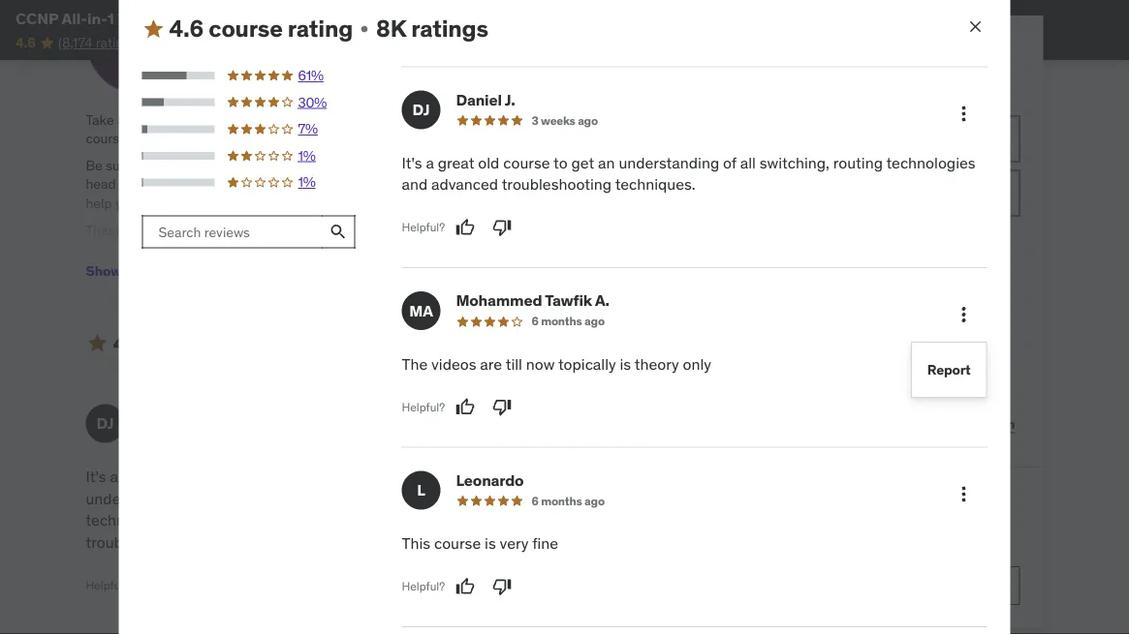 Task type: vqa. For each thing, say whether or not it's contained in the screenshot.
the ANBIMA Certification link
no



Task type: locate. For each thing, give the bounding box(es) containing it.
months
[[541, 314, 582, 329], [531, 428, 573, 443], [541, 494, 582, 509]]

mark review by mohammed tawfik a. as helpful image
[[456, 398, 475, 417], [446, 533, 465, 553]]

0 vertical spatial the
[[615, 157, 635, 175]]

0 vertical spatial great
[[438, 153, 474, 173]]

15 courses
[[241, 71, 307, 89]]

free down 30%
[[303, 111, 328, 129]]

1 horizontal spatial hit
[[542, 157, 558, 175]]

xsmall image right reviews
[[357, 21, 372, 37]]

since
[[86, 249, 120, 266]]

2 1% from the top
[[298, 174, 316, 191]]

ready
[[311, 268, 344, 285]]

1 horizontal spatial the
[[615, 157, 635, 175]]

an
[[598, 153, 615, 173], [282, 468, 299, 488]]

apply
[[927, 415, 963, 433]]

mohammed for mark review by mohammed tawfik a. as unhelpful icon
[[456, 291, 542, 311]]

1 xsmall image from the top
[[210, 17, 225, 36]]

techniques. for mark review by mohammed tawfik a. as unhelpful image mark review by mohammed tawfik a. as helpful image
[[199, 533, 280, 553]]

ccna,
[[441, 111, 482, 129], [225, 157, 265, 175]]

are
[[480, 354, 502, 374], [471, 468, 493, 488]]

your down exams
[[225, 222, 251, 239]]

ma down the exact
[[409, 301, 433, 321]]

0 vertical spatial routing
[[833, 153, 883, 173]]

old for mark review by mohammed tawfik a. as unhelpful image
[[162, 468, 184, 488]]

on
[[167, 130, 182, 148], [815, 329, 830, 347]]

1 vertical spatial 6
[[522, 428, 529, 443]]

a
[[117, 111, 124, 129], [426, 153, 434, 173], [444, 176, 451, 194], [110, 468, 118, 488]]

0 horizontal spatial it's a great old course to get an understanding of all switching, routing technologies and advanced troubleshooting techniques.
[[86, 468, 350, 553]]

i'm up lot
[[444, 157, 462, 175]]

1 horizontal spatial my
[[282, 111, 300, 129]]

1 vertical spatial ma
[[400, 414, 423, 434]]

-
[[303, 176, 309, 194], [309, 176, 314, 194], [226, 268, 232, 285]]

hit up info
[[542, 157, 558, 175]]

1 vertical spatial it's a great old course to get an understanding of all switching, routing technologies and advanced troubleshooting techniques.
[[86, 468, 350, 553]]

0 vertical spatial more
[[124, 263, 157, 280]]

1 vertical spatial join
[[151, 157, 173, 175]]

an for mark review by mohammed tawfik a. as unhelpful image mark review by mohammed tawfik a. as helpful image
[[282, 468, 299, 488]]

topically
[[558, 354, 616, 374], [549, 468, 607, 488]]

xsmall image
[[357, 21, 372, 37], [210, 71, 225, 90]]

join
[[257, 111, 279, 129], [151, 157, 173, 175]]

1 horizontal spatial on
[[815, 329, 830, 347]]

ma
[[409, 301, 433, 321], [400, 414, 423, 434]]

0 horizontal spatial an
[[282, 468, 299, 488]]

courses up and
[[252, 176, 299, 194]]

0 vertical spatial this
[[737, 271, 767, 291]]

ccnp, up the prosper
[[268, 157, 307, 175]]

mark review by mohammed tawfik a. as helpful image left mark review by mohammed tawfik a. as unhelpful icon
[[456, 398, 475, 417]]

1 vertical spatial great
[[519, 176, 551, 194]]

1 vertical spatial it's
[[86, 468, 106, 488]]

videos down same
[[431, 354, 476, 374]]

people?
[[895, 490, 964, 514]]

free!)
[[406, 111, 438, 129]]

0 horizontal spatial advanced
[[208, 511, 275, 531]]

is
[[620, 354, 631, 374], [610, 468, 622, 488], [485, 534, 496, 554]]

take a moment right now to join my free (and almost-free!) ccna, ccnp, and ccna security courses here on udemy! be sure to join my free ccna, ccnp, and security courses! i'm not going to hit you over the head with ads in those free courses -- but i will hit you with a lot of free, great info and labs to help you pass your exams and prosper when working with today's real-world networks! thank you so much for your support! : ) since 2005, i've helped thousands of network techs worldwide in earning their cisco and comptia certifications - and now i'm ready to do the exact same thing for you with my clear, concise, bs-free training courses.
[[86, 111, 647, 304]]

0 horizontal spatial ccnp,
[[268, 157, 307, 175]]

ratings down do
[[355, 329, 432, 358]]

2 vertical spatial 6
[[532, 494, 539, 509]]

till for mark review by mohammed tawfik a. as unhelpful image
[[496, 468, 513, 488]]

are up mark review by mohammed tawfik a. as unhelpful icon
[[480, 354, 502, 374]]

tawfik for mark review by mohammed tawfik a. as unhelpful icon
[[545, 291, 592, 311]]

free down certifications
[[162, 287, 186, 304]]

0 vertical spatial advanced
[[431, 175, 498, 195]]

0 vertical spatial theory
[[635, 354, 679, 374]]

in up same
[[467, 249, 478, 266]]

coupon
[[966, 415, 1015, 433]]

theory down the clear,
[[635, 354, 679, 374]]

dj right almost-
[[413, 100, 430, 119]]

ccna
[[553, 111, 590, 129]]

tawfik right mark review by mohammed tawfik a. as unhelpful icon
[[535, 404, 583, 424]]

on left mobile
[[815, 329, 830, 347]]

report button
[[928, 351, 971, 390]]

4.6 right medium icon
[[169, 14, 204, 43]]

helpful?
[[402, 220, 445, 235], [402, 400, 445, 415], [392, 535, 435, 550], [86, 579, 129, 594], [402, 580, 445, 595]]

(8,174 ratings)
[[58, 34, 141, 51]]

4.6
[[169, 14, 204, 43], [16, 34, 35, 51], [113, 329, 148, 358]]

technologies for mark review by mohammed tawfik a. as unhelpful icon
[[887, 153, 976, 173]]

8k down ready
[[320, 329, 350, 358]]

hit up 'working'
[[371, 176, 387, 194]]

security right the ccna
[[593, 111, 644, 129]]

1% left but
[[298, 174, 316, 191]]

security up will
[[337, 157, 387, 175]]

with
[[249, 8, 284, 28]]

it's for mark review by mohammed tawfik a. as helpful image related to mark review by mohammed tawfik a. as unhelpful icon
[[402, 153, 422, 173]]

mark review by leonardo as unhelpful image
[[493, 578, 512, 597]]

0 vertical spatial rating
[[288, 14, 353, 43]]

close modal image
[[966, 17, 985, 36]]

mark review by mohammed tawfik a. as helpful image for mark review by mohammed tawfik a. as unhelpful icon
[[456, 398, 475, 417]]

49,500
[[241, 18, 285, 35]]

world
[[515, 195, 549, 213]]

1 horizontal spatial old
[[478, 153, 500, 173]]

mohammed down "thing"
[[456, 291, 542, 311]]

sure
[[106, 157, 132, 175]]

security
[[593, 111, 644, 129], [337, 157, 387, 175]]

1 vertical spatial my
[[176, 157, 194, 175]]

my down 30%
[[282, 111, 300, 129]]

2 1% button from the top
[[142, 173, 356, 192]]

topically up fine
[[549, 468, 607, 488]]

0 horizontal spatial great
[[122, 468, 158, 488]]

for down earning
[[511, 268, 528, 285]]

techniques. for mark review by mohammed tawfik a. as helpful image related to mark review by mohammed tawfik a. as unhelpful icon
[[615, 175, 696, 195]]

Search reviews text field
[[142, 215, 322, 248]]

1 vertical spatial hit
[[371, 176, 387, 194]]

7% button
[[142, 120, 356, 139]]

till up mark review by mohammed tawfik a. as unhelpful icon
[[506, 354, 522, 374]]

0 vertical spatial for
[[206, 222, 222, 239]]

ratings
[[411, 14, 488, 43], [355, 329, 432, 358]]

1 horizontal spatial advanced
[[431, 175, 498, 195]]

1 1% button from the top
[[142, 146, 356, 165]]

so
[[151, 222, 165, 239]]

6 months ago for mark review by mohammed tawfik a. as unhelpful icon
[[532, 314, 605, 329]]

0 horizontal spatial techniques.
[[199, 533, 280, 553]]

not
[[466, 157, 486, 175]]

with down 'courses!'
[[415, 176, 441, 194]]

0 horizontal spatial get
[[255, 468, 278, 488]]

xsmall image right boot
[[210, 17, 225, 36]]

now
[[213, 111, 238, 129], [261, 268, 286, 285], [526, 354, 555, 374], [517, 468, 545, 488]]

ratings up daniel
[[411, 14, 488, 43]]

routing for mark review by mohammed tawfik a. as unhelpful icon
[[833, 153, 883, 173]]

2 horizontal spatial great
[[519, 176, 551, 194]]

of
[[723, 153, 737, 173], [473, 176, 485, 194], [298, 249, 310, 266], [835, 383, 847, 400], [190, 490, 204, 509]]

training 5 or more people?
[[737, 490, 964, 514]]

1 vertical spatial routing
[[300, 490, 350, 509]]

0 horizontal spatial technologies
[[86, 511, 175, 531]]

0 horizontal spatial your
[[172, 195, 198, 213]]

ccna, down daniel
[[441, 111, 482, 129]]

topically for mark review by mohammed tawfik a. as unhelpful image
[[549, 468, 607, 488]]

the up labs
[[615, 157, 635, 175]]

1 1% from the top
[[298, 147, 316, 164]]

0 horizontal spatial 8k
[[320, 329, 350, 358]]

0 vertical spatial ratings
[[411, 14, 488, 43]]

0 vertical spatial it's a great old course to get an understanding of all switching, routing technologies and advanced troubleshooting techniques.
[[402, 153, 976, 195]]

i'm left ready
[[289, 268, 308, 285]]

4.6 course rating down training
[[113, 329, 297, 358]]

report
[[928, 361, 971, 379]]

mohammed up "leonardo"
[[446, 404, 533, 424]]

0 vertical spatial mohammed tawfik a.
[[456, 291, 610, 311]]

tawfik down cisco
[[545, 291, 592, 311]]

mark review by mohammed tawfik a. as unhelpful image
[[483, 533, 502, 553]]

completion
[[850, 383, 918, 400]]

it's a great old course to get an understanding of all switching, routing technologies and advanced troubleshooting techniques. for mark review by mohammed tawfik a. as unhelpful image mark review by mohammed tawfik a. as helpful image
[[86, 468, 350, 553]]

ccnp, down j.
[[485, 111, 524, 129]]

videos up this course is very fine
[[422, 468, 467, 488]]

8k ratings up daniel
[[376, 14, 488, 43]]

2 xsmall image from the top
[[210, 44, 225, 63]]

the for mark review by mohammed tawfik a. as unhelpful icon
[[402, 354, 428, 374]]

0 horizontal spatial 4.6
[[16, 34, 35, 51]]

submit search image
[[329, 222, 348, 242]]

months for mark review by leonardo as unhelpful image at the bottom left
[[541, 494, 582, 509]]

do
[[363, 268, 379, 285]]

but
[[318, 176, 338, 194]]

certifications
[[144, 268, 223, 285]]

xsmall image left the 15
[[210, 71, 225, 90]]

pass
[[140, 195, 168, 213]]

1 horizontal spatial only
[[683, 354, 712, 374]]

2 horizontal spatial 4.6
[[169, 14, 204, 43]]

courses
[[86, 130, 133, 148], [252, 176, 299, 194]]

1 horizontal spatial it's
[[402, 153, 422, 173]]

clear,
[[606, 268, 638, 285]]

your
[[172, 195, 198, 213], [225, 222, 251, 239]]

6 down the their
[[532, 314, 539, 329]]

4.6 right medium image
[[113, 329, 148, 358]]

1% button down 7% button
[[142, 146, 356, 165]]

the right do
[[382, 268, 402, 285]]

all for mark review by mohammed tawfik a. as unhelpful image
[[207, 490, 223, 509]]

1 vertical spatial security
[[337, 157, 387, 175]]

6 months ago up "leonardo"
[[522, 428, 595, 443]]

courses
[[257, 71, 307, 89]]

6
[[532, 314, 539, 329], [522, 428, 529, 443], [532, 494, 539, 509]]

0 horizontal spatial ccna,
[[225, 157, 265, 175]]

prosper
[[275, 195, 321, 213]]

this for this course is very fine
[[402, 534, 430, 554]]

for
[[206, 222, 222, 239], [511, 268, 528, 285]]

a. right mark review by mohammed tawfik a. as unhelpful icon
[[586, 404, 600, 424]]

the videos are till now topically is theory only up mark review by mohammed tawfik a. as unhelpful icon
[[402, 354, 712, 374]]

great
[[438, 153, 474, 173], [519, 176, 551, 194], [122, 468, 158, 488]]

helpful? for mark review by leonardo as helpful image
[[402, 580, 445, 595]]

mohammed tawfik a. up "leonardo"
[[446, 404, 600, 424]]

medium image
[[142, 17, 165, 41]]

mohammed tawfik a. down the their
[[456, 291, 610, 311]]

additional actions for review by mohammed tawfik a. image
[[952, 304, 976, 327]]

2 vertical spatial is
[[485, 534, 496, 554]]

4.6 down the ccnp
[[16, 34, 35, 51]]

all
[[740, 153, 756, 173], [207, 490, 223, 509]]

0 vertical spatial it's
[[402, 153, 422, 173]]

helpful? for mark review by mohammed tawfik a. as helpful image related to mark review by mohammed tawfik a. as unhelpful icon
[[402, 400, 445, 415]]

switching,
[[760, 153, 830, 173], [227, 490, 297, 509]]

the down the exact
[[402, 354, 428, 374]]

show more button
[[86, 252, 176, 291]]

1 vertical spatial videos
[[422, 468, 467, 488]]

2 horizontal spatial my
[[585, 268, 603, 285]]

a. for mark review by mohammed tawfik a. as unhelpful icon
[[595, 291, 610, 311]]

almost-
[[360, 111, 406, 129]]

more up bs-
[[124, 263, 157, 280]]

1 vertical spatial dj
[[97, 414, 114, 434]]

1% button
[[142, 146, 356, 165], [142, 173, 356, 192]]

6 up "leonardo"
[[522, 428, 529, 443]]

0 vertical spatial months
[[541, 314, 582, 329]]

1% down 7%
[[298, 147, 316, 164]]

xsmall image
[[210, 17, 225, 36], [210, 44, 225, 63]]

the for mark review by mohammed tawfik a. as unhelpful image
[[392, 468, 418, 488]]

an for mark review by mohammed tawfik a. as helpful image related to mark review by mohammed tawfik a. as unhelpful icon
[[598, 153, 615, 173]]

1 vertical spatial only
[[440, 490, 469, 509]]

1 vertical spatial 4.6 course rating
[[113, 329, 297, 358]]

their
[[530, 249, 558, 266]]

1% button up and
[[142, 173, 356, 192]]

off
[[941, 48, 959, 68]]

6 months ago up fine
[[532, 494, 605, 509]]

my down cisco
[[585, 268, 603, 285]]

lot
[[454, 176, 470, 194]]

0 vertical spatial only
[[683, 354, 712, 374]]

0 vertical spatial mark review by mohammed tawfik a. as helpful image
[[456, 398, 475, 417]]

more inside "button"
[[124, 263, 157, 280]]

join down 15 courses
[[257, 111, 279, 129]]

to
[[241, 111, 254, 129], [554, 153, 568, 173], [135, 157, 148, 175], [526, 157, 539, 175], [634, 176, 647, 194], [347, 268, 360, 285], [238, 468, 252, 488]]

great for mark review by mohammed tawfik a. as unhelpful image
[[122, 468, 158, 488]]

8k right reviews
[[376, 14, 406, 43]]

0 vertical spatial all
[[740, 153, 756, 173]]

free up those
[[197, 157, 221, 175]]

1 horizontal spatial techniques.
[[615, 175, 696, 195]]

4.6 course rating up 307,028 on the left
[[169, 14, 353, 43]]

1 horizontal spatial 4.6
[[113, 329, 148, 358]]

the left "leonardo"
[[392, 468, 418, 488]]

:
[[309, 222, 312, 239]]

the videos are till now topically is theory only up very
[[392, 468, 622, 509]]

and
[[243, 195, 271, 213]]

when
[[324, 195, 357, 213]]

topically down the clear,
[[558, 354, 616, 374]]

mohammed tawfik a. for mark review by mohammed tawfik a. as unhelpful icon
[[456, 291, 610, 311]]

6 months ago for mark review by mohammed tawfik a. as unhelpful image
[[522, 428, 595, 443]]

1 horizontal spatial great
[[438, 153, 474, 173]]

understanding for mark review by mohammed tawfik a. as unhelpful image
[[86, 490, 186, 509]]

apply coupon
[[927, 415, 1015, 433]]

- up the prosper
[[303, 176, 309, 194]]

1 vertical spatial rating
[[232, 329, 297, 358]]

1 vertical spatial topically
[[549, 468, 607, 488]]

1 vertical spatial 8k
[[320, 329, 350, 358]]

1 vertical spatial understanding
[[86, 490, 186, 509]]

worldwide
[[402, 249, 464, 266]]

1% for 1st '1%' button from the bottom
[[298, 174, 316, 191]]

certificate
[[768, 383, 832, 400]]

1 vertical spatial more
[[846, 490, 891, 514]]

- up training
[[226, 268, 232, 285]]

for down exams
[[206, 222, 222, 239]]

great for mark review by mohammed tawfik a. as unhelpful icon
[[438, 153, 474, 173]]

0 vertical spatial ma
[[409, 301, 433, 321]]

join up the ads
[[151, 157, 173, 175]]

1 horizontal spatial get
[[571, 153, 594, 173]]

0 vertical spatial are
[[480, 354, 502, 374]]

ago for 'mark review by daniel j. as unhelpful' image
[[578, 113, 598, 128]]

on right here
[[167, 130, 182, 148]]

videos
[[431, 354, 476, 374], [422, 468, 467, 488]]

mark review by mohammed tawfik a. as unhelpful image
[[493, 398, 512, 417]]

theory
[[635, 354, 679, 374], [392, 490, 437, 509]]

months for mark review by mohammed tawfik a. as unhelpful image
[[531, 428, 573, 443]]

ma up the l
[[400, 414, 423, 434]]

you down 'courses!'
[[390, 176, 412, 194]]

6 for mark review by mohammed tawfik a. as unhelpful icon
[[532, 314, 539, 329]]

thousands
[[231, 249, 294, 266]]

1 vertical spatial troubleshooting
[[86, 533, 196, 553]]

0 vertical spatial on
[[167, 130, 182, 148]]

till up mark review by mohammed tawfik a. as unhelpful image
[[496, 468, 513, 488]]

1 vertical spatial till
[[496, 468, 513, 488]]

1 vertical spatial 6 months ago
[[522, 428, 595, 443]]

xsmall image for 307,028 students
[[210, 44, 225, 63]]

0 vertical spatial is
[[620, 354, 631, 374]]

courses down take
[[86, 130, 133, 148]]

8k
[[376, 14, 406, 43], [320, 329, 350, 358]]

0 horizontal spatial i'm
[[289, 268, 308, 285]]

camp
[[202, 8, 245, 28]]

chris bryant image
[[86, 0, 194, 95]]

my up those
[[176, 157, 194, 175]]

you left so
[[126, 222, 148, 239]]

take
[[86, 111, 114, 129]]

mark review by mohammed tawfik a. as helpful image left mark review by mohammed tawfik a. as unhelpful image
[[446, 533, 465, 553]]

1%
[[298, 147, 316, 164], [298, 174, 316, 191]]

are right the l
[[471, 468, 493, 488]]

1 vertical spatial advanced
[[208, 511, 275, 531]]

training
[[189, 287, 236, 304]]

4.6 for medium icon
[[169, 14, 204, 43]]

rating down courses.
[[232, 329, 297, 358]]

xsmall image down camp
[[210, 44, 225, 63]]

troubleshooting for mark review by mohammed tawfik a. as unhelpful icon
[[502, 175, 612, 195]]

1 horizontal spatial an
[[598, 153, 615, 173]]

ccna, down 7% button
[[225, 157, 265, 175]]

be
[[86, 157, 103, 175]]

1 vertical spatial ratings
[[355, 329, 432, 358]]

rating up 'students'
[[288, 14, 353, 43]]

1 vertical spatial technologies
[[86, 511, 175, 531]]

it's
[[402, 153, 422, 173], [86, 468, 106, 488]]

your up much
[[172, 195, 198, 213]]

or
[[825, 490, 843, 514]]

only
[[683, 354, 712, 374], [440, 490, 469, 509]]

it's a great old course to get an understanding of all switching, routing technologies and advanced troubleshooting techniques.
[[402, 153, 976, 195], [86, 468, 350, 553]]

technologies
[[887, 153, 976, 173], [86, 511, 175, 531]]

the videos are till now topically is theory only for mark review by mohammed tawfik a. as unhelpful icon
[[402, 354, 712, 374]]

videos for mark review by mohammed tawfik a. as helpful image related to mark review by mohammed tawfik a. as unhelpful icon
[[431, 354, 476, 374]]

old
[[478, 153, 500, 173], [162, 468, 184, 488]]

dj down medium image
[[97, 414, 114, 434]]

1 horizontal spatial ccna,
[[441, 111, 482, 129]]

theory left "leonardo"
[[392, 490, 437, 509]]

8k ratings down do
[[320, 329, 432, 358]]

1 horizontal spatial in
[[467, 249, 478, 266]]

0 vertical spatial a.
[[595, 291, 610, 311]]

0 horizontal spatial switching,
[[227, 490, 297, 509]]

0 vertical spatial troubleshooting
[[502, 175, 612, 195]]

6 up fine
[[532, 494, 539, 509]]

more right or
[[846, 490, 891, 514]]

a. down the clear,
[[595, 291, 610, 311]]

0 vertical spatial tawfik
[[545, 291, 592, 311]]

in right the ads
[[173, 176, 184, 194]]

46,430
[[149, 34, 193, 51]]

over
[[586, 157, 612, 175]]

61%
[[298, 67, 324, 84]]

help
[[86, 195, 112, 213]]

0 vertical spatial 8k ratings
[[376, 14, 488, 43]]

is for mark review by mohammed tawfik a. as unhelpful image
[[610, 468, 622, 488]]

1 horizontal spatial switching,
[[760, 153, 830, 173]]

6 months ago down cisco
[[532, 314, 605, 329]]

0 vertical spatial mohammed
[[456, 291, 542, 311]]

1 vertical spatial switching,
[[227, 490, 297, 509]]



Task type: describe. For each thing, give the bounding box(es) containing it.
courses!
[[390, 157, 441, 175]]

all-
[[62, 8, 87, 28]]

bryant
[[330, 8, 378, 28]]

very
[[500, 534, 529, 554]]

tawfik for mark review by mohammed tawfik a. as unhelpful image
[[535, 404, 583, 424]]

6 for mark review by mohammed tawfik a. as unhelpful image
[[522, 428, 529, 443]]

today's
[[441, 195, 484, 213]]

chris
[[287, 8, 326, 28]]

with down the sure at left top
[[119, 176, 145, 194]]

routing for mark review by mohammed tawfik a. as unhelpful image
[[300, 490, 350, 509]]

ccnp
[[16, 8, 59, 28]]

2005,
[[123, 249, 159, 266]]

1 vertical spatial your
[[225, 222, 251, 239]]

daniel j.
[[456, 89, 515, 109]]

moment
[[128, 111, 178, 129]]

mark review by daniel j. as unhelpful image
[[493, 218, 512, 238]]

0 vertical spatial hit
[[542, 157, 558, 175]]

i
[[341, 176, 345, 194]]

bs-
[[139, 287, 162, 304]]

$16.99 $119.99 86% off
[[737, 39, 959, 78]]

i've
[[163, 249, 183, 266]]

ago for mark review by mohammed tawfik a. as unhelpful image
[[575, 428, 595, 443]]

students
[[295, 45, 350, 62]]

0 horizontal spatial security
[[337, 157, 387, 175]]

3 weeks ago
[[532, 113, 598, 128]]

show
[[86, 263, 121, 280]]

till for mark review by mohammed tawfik a. as unhelpful icon
[[506, 354, 522, 374]]

1% for 2nd '1%' button from the bottom of the page
[[298, 147, 316, 164]]

rating for medium image
[[232, 329, 297, 358]]

46,430 students
[[149, 34, 250, 51]]

1 horizontal spatial xsmall image
[[357, 21, 372, 37]]

with down cisco
[[556, 268, 582, 285]]

head
[[86, 176, 116, 194]]

daniel
[[456, 89, 502, 109]]

mobile
[[833, 329, 874, 347]]

mohammed tawfik a. for mark review by mohammed tawfik a. as unhelpful image
[[446, 404, 600, 424]]

great inside take a moment right now to join my free (and almost-free!) ccna, ccnp, and ccna security courses here on udemy! be sure to join my free ccna, ccnp, and security courses! i'm not going to hit you over the head with ads in those free courses -- but i will hit you with a lot of free, great info and labs to help you pass your exams and prosper when working with today's real-world networks! thank you so much for your support! : ) since 2005, i've helped thousands of network techs worldwide in earning their cisco and comptia certifications - and now i'm ready to do the exact same thing for you with my clear, concise, bs-free training courses.
[[519, 176, 551, 194]]

free,
[[488, 176, 516, 194]]

1 horizontal spatial security
[[593, 111, 644, 129]]

mohammed for mark review by mohammed tawfik a. as unhelpful image
[[446, 404, 533, 424]]

weeks
[[541, 113, 576, 128]]

videos for mark review by mohammed tawfik a. as unhelpful image mark review by mohammed tawfik a. as helpful image
[[422, 468, 467, 488]]

training
[[737, 490, 807, 514]]

on inside take a moment right now to join my free (and almost-free!) ccna, ccnp, and ccna security courses here on udemy! be sure to join my free ccna, ccnp, and security courses! i'm not going to hit you over the head with ads in those free courses -- but i will hit you with a lot of free, great info and labs to help you pass your exams and prosper when working with today's real-world networks! thank you so much for your support! : ) since 2005, i've helped thousands of network techs worldwide in earning their cisco and comptia certifications - and now i'm ready to do the exact same thing for you with my clear, concise, bs-free training courses.
[[167, 130, 182, 148]]

only for mark review by mohammed tawfik a. as unhelpful icon
[[683, 354, 712, 374]]

will
[[348, 176, 368, 194]]

certificate of completion
[[768, 383, 918, 400]]

1 vertical spatial 8k ratings
[[320, 329, 432, 358]]

1 horizontal spatial for
[[511, 268, 528, 285]]

video
[[118, 8, 160, 28]]

mark review by mohammed tawfik a. as helpful image for mark review by mohammed tawfik a. as unhelpful image
[[446, 533, 465, 553]]

you right help
[[115, 195, 137, 213]]

same
[[441, 268, 474, 285]]

networks!
[[552, 195, 612, 213]]

1 vertical spatial ccna,
[[225, 157, 265, 175]]

all for mark review by mohammed tawfik a. as unhelpful icon
[[740, 153, 756, 173]]

it's a great old course to get an understanding of all switching, routing technologies and advanced troubleshooting techniques. for mark review by mohammed tawfik a. as helpful image related to mark review by mohammed tawfik a. as unhelpful icon
[[402, 153, 976, 195]]

0 vertical spatial my
[[282, 111, 300, 129]]

includes:
[[823, 271, 888, 291]]

theory for mark review by mohammed tawfik a. as unhelpful icon
[[635, 354, 679, 374]]

tv
[[903, 329, 919, 347]]

ma for mark review by mohammed tawfik a. as helpful image related to mark review by mohammed tawfik a. as unhelpful icon
[[409, 301, 433, 321]]

technologies for mark review by mohammed tawfik a. as unhelpful image
[[86, 511, 175, 531]]

7%
[[298, 120, 318, 138]]

1 vertical spatial courses
[[252, 176, 299, 194]]

5
[[811, 490, 821, 514]]

switching, for mark review by mohammed tawfik a. as unhelpful icon
[[760, 153, 830, 173]]

4.6 for medium image
[[113, 329, 148, 358]]

this course includes:
[[737, 271, 888, 291]]

courses.
[[239, 287, 290, 304]]

ma for mark review by mohammed tawfik a. as unhelpful image mark review by mohammed tawfik a. as helpful image
[[400, 414, 423, 434]]

additional actions for review by daniel j. image
[[952, 102, 976, 125]]

topically for mark review by mohammed tawfik a. as unhelpful icon
[[558, 354, 616, 374]]

30% button
[[142, 93, 356, 112]]

access
[[768, 329, 812, 347]]

0 vertical spatial your
[[172, 195, 198, 213]]

ago for mark review by leonardo as unhelpful image at the bottom left
[[585, 494, 605, 509]]

1 vertical spatial i'm
[[289, 268, 308, 285]]

info
[[554, 176, 577, 194]]

0 horizontal spatial hit
[[371, 176, 387, 194]]

1 horizontal spatial join
[[257, 111, 279, 129]]

are for mark review by mohammed tawfik a. as unhelpful icon
[[480, 354, 502, 374]]

rating for medium icon
[[288, 14, 353, 43]]

boot
[[163, 8, 199, 28]]

0 vertical spatial 8k
[[376, 14, 406, 43]]

much
[[169, 222, 202, 239]]

here
[[137, 130, 164, 148]]

j.
[[505, 89, 515, 109]]

0 horizontal spatial for
[[206, 222, 222, 239]]

ago for mark review by mohammed tawfik a. as unhelpful icon
[[585, 314, 605, 329]]

0 horizontal spatial in
[[173, 176, 184, 194]]

labs
[[606, 176, 631, 194]]

exams
[[201, 195, 240, 213]]

xsmall image for 49,500 reviews
[[210, 17, 225, 36]]

advanced for mark review by mohammed tawfik a. as helpful image related to mark review by mohammed tawfik a. as unhelpful icon
[[431, 175, 498, 195]]

15
[[241, 71, 254, 89]]

(8,174
[[58, 34, 92, 51]]

theory for mark review by mohammed tawfik a. as unhelpful image
[[392, 490, 437, 509]]

0 horizontal spatial my
[[176, 157, 194, 175]]

mark review by leonardo as helpful image
[[456, 578, 475, 597]]

0 vertical spatial courses
[[86, 130, 133, 148]]

4.6 course rating for medium image
[[113, 329, 297, 358]]

307,028 students
[[241, 45, 350, 62]]

a. for mark review by mohammed tawfik a. as unhelpful image
[[586, 404, 600, 424]]

0 horizontal spatial dj
[[97, 414, 114, 434]]

30%
[[298, 93, 327, 111]]

you down the their
[[531, 268, 553, 285]]

helped
[[186, 249, 228, 266]]

1 vertical spatial in
[[467, 249, 478, 266]]

it's for mark review by mohammed tawfik a. as unhelpful image mark review by mohammed tawfik a. as helpful image
[[86, 468, 106, 488]]

6 for mark review by leonardo as unhelpful image at the bottom left
[[532, 494, 539, 509]]

those
[[187, 176, 221, 194]]

this course is very fine
[[402, 534, 558, 554]]

4.6 course rating for medium icon
[[169, 14, 353, 43]]

6 months ago for mark review by leonardo as unhelpful image at the bottom left
[[532, 494, 605, 509]]

right
[[182, 111, 210, 129]]

techs
[[365, 249, 399, 266]]

only for mark review by mohammed tawfik a. as unhelpful image
[[440, 490, 469, 509]]

49,500 reviews
[[241, 18, 338, 35]]

fine
[[532, 534, 558, 554]]

get for mark review by mohammed tawfik a. as unhelpful image
[[255, 468, 278, 488]]

advanced for mark review by mohammed tawfik a. as unhelpful image mark review by mohammed tawfik a. as helpful image
[[208, 511, 275, 531]]

this for this course includes:
[[737, 271, 767, 291]]

you up info
[[561, 157, 582, 175]]

307,028
[[241, 45, 292, 62]]

0 horizontal spatial xsmall image
[[210, 71, 225, 90]]

access on mobile and tv
[[768, 329, 919, 347]]

helpful? for mark review by mohammed tawfik a. as unhelpful image mark review by mohammed tawfik a. as helpful image
[[392, 535, 435, 550]]

understanding for mark review by mohammed tawfik a. as unhelpful icon
[[619, 153, 719, 173]]

show more
[[86, 263, 157, 280]]

apply coupon button
[[922, 405, 1020, 444]]

thank
[[86, 222, 123, 239]]

are for mark review by mohammed tawfik a. as unhelpful image
[[471, 468, 493, 488]]

the videos are till now topically is theory only for mark review by mohammed tawfik a. as unhelpful image
[[392, 468, 622, 509]]

1 horizontal spatial ccnp,
[[485, 111, 524, 129]]

0 vertical spatial i'm
[[444, 157, 462, 175]]

in-
[[87, 8, 107, 28]]

medium image
[[86, 332, 109, 356]]

helpful? for mark review by daniel j. as helpful image
[[402, 220, 445, 235]]

troubleshooting for mark review by mohammed tawfik a. as unhelpful image
[[86, 533, 196, 553]]

concise,
[[86, 287, 136, 304]]

earning
[[481, 249, 527, 266]]

- left but
[[309, 176, 314, 194]]

1 horizontal spatial more
[[846, 490, 891, 514]]

months for mark review by mohammed tawfik a. as unhelpful icon
[[541, 314, 582, 329]]

switching, for mark review by mohammed tawfik a. as unhelpful image
[[227, 490, 297, 509]]

is for mark review by mohammed tawfik a. as unhelpful icon
[[620, 354, 631, 374]]

going
[[489, 157, 523, 175]]

1 vertical spatial the
[[382, 268, 402, 285]]

2 vertical spatial my
[[585, 268, 603, 285]]

mark review by daniel j. as helpful image
[[456, 218, 475, 238]]

ratings)
[[96, 34, 141, 51]]

working
[[360, 195, 409, 213]]

reviews
[[289, 18, 338, 35]]

0 vertical spatial dj
[[413, 100, 430, 119]]

with left today's
[[412, 195, 438, 213]]

network
[[313, 249, 362, 266]]

3
[[532, 113, 539, 128]]

old for mark review by mohammed tawfik a. as unhelpful icon
[[478, 153, 500, 173]]

cisco
[[561, 249, 595, 266]]

0 horizontal spatial join
[[151, 157, 173, 175]]

get for mark review by mohammed tawfik a. as unhelpful icon
[[571, 153, 594, 173]]

free up exams
[[224, 176, 249, 194]]

$119.99
[[843, 48, 896, 68]]

additional actions for review by leonardo image
[[952, 483, 976, 507]]

$16.99
[[737, 39, 835, 78]]



